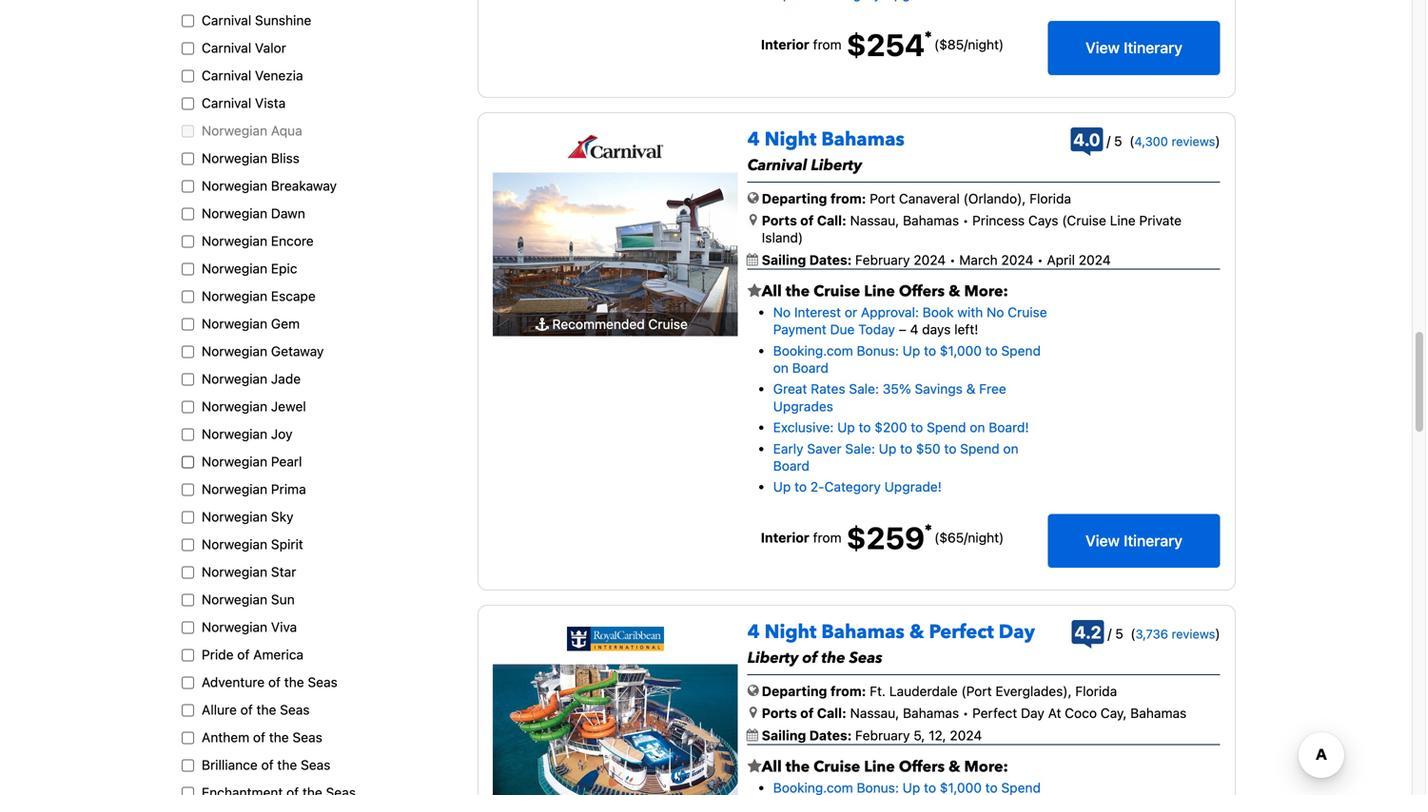 Task type: vqa. For each thing, say whether or not it's contained in the screenshot.
top the hair-
no



Task type: describe. For each thing, give the bounding box(es) containing it.
Norwegian Jewel checkbox
[[177, 401, 199, 413]]

approval:
[[861, 304, 919, 320]]

0 vertical spatial florida
[[1030, 191, 1072, 206]]

rates
[[811, 381, 846, 397]]

gem
[[271, 316, 300, 332]]

night for &
[[765, 620, 817, 646]]

view itinerary for $254
[[1086, 39, 1183, 57]]

with
[[958, 304, 983, 320]]

norwegian spirit
[[202, 537, 303, 552]]

norwegian prima
[[202, 481, 306, 497]]

night for carnival
[[765, 127, 817, 153]]

line inside princess cays (cruise line private island)
[[1110, 213, 1136, 228]]

carnival inside 4 night bahamas carnival liberty
[[748, 155, 808, 176]]

Norwegian Escape checkbox
[[177, 291, 199, 303]]

norwegian epic
[[202, 261, 297, 276]]

Carnival Venezia checkbox
[[177, 70, 199, 82]]

Norwegian Viva checkbox
[[177, 622, 199, 634]]

bonus:
[[857, 343, 899, 359]]

Norwegian Getaway checkbox
[[177, 346, 199, 358]]

to left 2-
[[795, 479, 807, 495]]

norwegian pearl
[[202, 454, 302, 470]]

all the cruise line offers & more: for 4 night bahamas
[[762, 281, 1009, 302]]

Norwegian Joy checkbox
[[177, 429, 199, 441]]

anchor image
[[536, 318, 549, 331]]

Norwegian Gem checkbox
[[177, 318, 199, 331]]

Norwegian Pearl checkbox
[[177, 456, 199, 469]]

norwegian joy
[[202, 426, 293, 442]]

seas for allure of the seas
[[280, 702, 310, 718]]

1 vertical spatial on
[[970, 420, 986, 435]]

& up with
[[949, 281, 961, 302]]

(port
[[962, 684, 992, 699]]

carnival vista
[[202, 95, 286, 111]]

vista
[[255, 95, 286, 111]]

bahamas inside 4 night bahamas carnival liberty
[[822, 127, 905, 153]]

more: for 4 night bahamas
[[965, 281, 1009, 302]]

reviews for 4 night bahamas
[[1172, 134, 1216, 148]]

2024 down 'nassau, bahamas •' at the right top of the page
[[914, 252, 946, 268]]

ports of call: for 4 night bahamas & perfect day
[[762, 706, 847, 722]]

brilliance of the seas
[[202, 757, 331, 773]]

$259
[[847, 520, 925, 556]]

norwegian for norwegian bliss
[[202, 150, 268, 166]]

1 vertical spatial board
[[774, 458, 810, 474]]

seas for adventure of the seas
[[308, 675, 338, 690]]

norwegian for norwegian aqua
[[202, 123, 268, 138]]

• for nassau, bahamas •
[[963, 213, 969, 228]]

asterisk image
[[925, 31, 932, 38]]

early saver sale: up to $50 to spend on board link
[[774, 441, 1019, 474]]

star image for 4 night bahamas
[[748, 284, 762, 299]]

$1,000
[[940, 343, 982, 359]]

Norwegian Aqua checkbox
[[177, 125, 199, 137]]

norwegian dawn
[[202, 205, 305, 221]]

1 vertical spatial sale:
[[845, 441, 876, 457]]

2 vertical spatial spend
[[960, 441, 1000, 457]]

cruise down february 5, 12, 2024
[[814, 757, 861, 778]]

( for 4 night bahamas & perfect day
[[1131, 626, 1136, 642]]

norwegian for norwegian sun
[[202, 592, 268, 608]]

line for 4 night bahamas
[[864, 281, 895, 302]]

Carnival Valor checkbox
[[177, 42, 199, 55]]

12,
[[929, 728, 947, 744]]

Norwegian Jade checkbox
[[177, 373, 199, 386]]

norwegian bliss
[[202, 150, 300, 166]]

1 vertical spatial 4
[[910, 322, 919, 337]]

bahamas down canaveral
[[903, 213, 959, 228]]

norwegian getaway
[[202, 343, 324, 359]]

line for 4 night bahamas & perfect day
[[864, 757, 895, 778]]

sailing dates: for 4 night bahamas & perfect day
[[762, 728, 856, 744]]

savings
[[915, 381, 963, 397]]

sailing dates: for 4 night bahamas
[[762, 252, 856, 268]]

escape
[[271, 288, 316, 304]]

4.0
[[1074, 129, 1101, 150]]

Norwegian Star checkbox
[[177, 567, 199, 579]]

globe image for 4 night bahamas
[[748, 191, 759, 204]]

globe image for 4 night bahamas & perfect day
[[748, 684, 759, 698]]

getaway
[[271, 343, 324, 359]]

1 vertical spatial day
[[1021, 706, 1045, 722]]

great rates sale: 35% savings & free upgrades link
[[774, 381, 1007, 414]]

today
[[859, 322, 896, 337]]

Norwegian Spirit checkbox
[[177, 539, 199, 551]]

departing for 4 night bahamas
[[762, 191, 828, 206]]

$200
[[875, 420, 908, 435]]

payment
[[774, 322, 827, 337]]

ports for 4 night bahamas
[[762, 213, 797, 228]]

norwegian for norwegian encore
[[202, 233, 268, 249]]

1 horizontal spatial florida
[[1076, 684, 1118, 699]]

from for $259
[[813, 530, 842, 546]]

calendar image
[[747, 729, 758, 742]]

norwegian for norwegian joy
[[202, 426, 268, 442]]

to down exclusive: up to $200 to spend on board! link
[[900, 441, 913, 457]]

night) for $254
[[968, 37, 1004, 52]]

bahamas up 12,
[[903, 706, 959, 722]]

offers for 4 night bahamas
[[899, 281, 945, 302]]

sailing for 4 night bahamas & perfect day
[[762, 728, 806, 744]]

to down days
[[924, 343, 937, 359]]

3,736
[[1136, 627, 1169, 642]]

& inside booking.com bonus: up to $1,000 to spend on board great rates sale: 35% savings & free upgrades exclusive: up to $200 to spend on board! early saver sale: up to $50 to spend on board up to 2-category upgrade!
[[967, 381, 976, 397]]

Enchantment of the Seas checkbox
[[177, 787, 199, 796]]

to right $1,000
[[986, 343, 998, 359]]

cruise inside no interest or approval: book with no cruise payment due today
[[1008, 304, 1048, 320]]

prima
[[271, 481, 306, 497]]

– 4 days left!
[[896, 322, 979, 337]]

/ for ($65
[[964, 530, 968, 546]]

5 for 4 night bahamas
[[1115, 133, 1123, 149]]

february for february 5, 12, 2024
[[856, 728, 910, 744]]

private
[[1140, 213, 1182, 228]]

spirit
[[271, 537, 303, 552]]

allure
[[202, 702, 237, 718]]

(cruise
[[1062, 213, 1107, 228]]

2024 right april
[[1079, 252, 1111, 268]]

1 vertical spatial spend
[[927, 420, 967, 435]]

anthem
[[202, 730, 250, 746]]

valor
[[255, 40, 286, 56]]

carnival cruise line image
[[567, 134, 664, 159]]

seas for brilliance of the seas
[[301, 757, 331, 773]]

february for february 2024 • march 2024 • april 2024
[[856, 252, 910, 268]]

star
[[271, 564, 296, 580]]

up left 2-
[[774, 479, 791, 495]]

norwegian jade
[[202, 371, 301, 387]]

night) for $259
[[968, 530, 1004, 546]]

Norwegian Sky checkbox
[[177, 511, 199, 524]]

encore
[[271, 233, 314, 249]]

(orlando),
[[964, 191, 1026, 206]]

1 vertical spatial perfect
[[973, 706, 1018, 722]]

april
[[1047, 252, 1075, 268]]

days
[[922, 322, 951, 337]]

$254
[[847, 27, 925, 63]]

itinerary for $259
[[1124, 532, 1183, 550]]

map marker image for 4 night bahamas & perfect day
[[750, 706, 757, 720]]

allure of the seas
[[202, 702, 310, 718]]

bliss
[[271, 150, 300, 166]]

• left april
[[1038, 252, 1044, 268]]

Norwegian Dawn checkbox
[[177, 208, 199, 220]]

all for 4 night bahamas
[[762, 281, 782, 302]]

carnival for carnival sunshine
[[202, 12, 251, 28]]

aqua
[[271, 123, 302, 138]]

bahamas right cay,
[[1131, 706, 1187, 722]]

bahamas inside 4 night bahamas & perfect day liberty of the seas
[[822, 620, 905, 646]]

norwegian encore
[[202, 233, 314, 249]]

nassau, bahamas •
[[850, 213, 969, 228]]

jewel
[[271, 399, 306, 414]]

adventure
[[202, 675, 265, 690]]

port
[[870, 191, 896, 206]]

calendar image
[[747, 254, 758, 266]]

norwegian jewel
[[202, 399, 306, 414]]

nassau, for nassau, bahamas •
[[850, 213, 900, 228]]

ft.
[[870, 684, 886, 699]]

norwegian for norwegian star
[[202, 564, 268, 580]]

seas for anthem of the seas
[[293, 730, 322, 746]]

departing from: ft. lauderdale (port everglades), florida
[[762, 684, 1118, 699]]

carnival valor
[[202, 40, 286, 56]]

princess
[[973, 213, 1025, 228]]

at
[[1048, 706, 1062, 722]]

dawn
[[271, 205, 305, 221]]

Norwegian Breakaway checkbox
[[177, 180, 199, 193]]

norwegian sky
[[202, 509, 294, 525]]

& down february 5, 12, 2024
[[949, 757, 961, 778]]

4 night bahamas carnival liberty
[[748, 127, 905, 176]]

no interest or approval: book with no cruise payment due today link
[[774, 304, 1048, 337]]

($85
[[935, 37, 964, 52]]

canaveral
[[899, 191, 960, 206]]

cruise right recommended on the left of page
[[649, 316, 688, 332]]

) for 4 night bahamas & perfect day
[[1216, 626, 1221, 642]]

booking.com bonus: up to $1,000 to spend on board great rates sale: 35% savings & free upgrades exclusive: up to $200 to spend on board! early saver sale: up to $50 to spend on board up to 2-category upgrade!
[[774, 343, 1041, 495]]

sailing for 4 night bahamas
[[762, 252, 806, 268]]

Adventure of the Seas checkbox
[[177, 677, 199, 689]]

interior for $254
[[761, 37, 810, 52]]

Norwegian Encore checkbox
[[177, 235, 199, 248]]

epic
[[271, 261, 297, 276]]

from for $254
[[813, 37, 842, 52]]

norwegian for norwegian gem
[[202, 316, 268, 332]]

norwegian for norwegian breakaway
[[202, 178, 268, 194]]

4 night bahamas & perfect day liberty of the seas
[[748, 620, 1035, 669]]

map marker image for 4 night bahamas
[[750, 213, 757, 227]]

to up $50
[[911, 420, 923, 435]]

norwegian for norwegian jewel
[[202, 399, 268, 414]]

norwegian for norwegian jade
[[202, 371, 268, 387]]

$50
[[916, 441, 941, 457]]

saver
[[807, 441, 842, 457]]

upgrades
[[774, 399, 834, 414]]

interior from $259
[[761, 520, 925, 556]]

4.2 / 5 ( 3,736 reviews )
[[1075, 623, 1221, 643]]

coco
[[1065, 706, 1097, 722]]

view for $259
[[1086, 532, 1120, 550]]

carnival liberty image
[[493, 173, 738, 336]]

4 for carnival
[[748, 127, 760, 153]]

3,736 reviews link
[[1136, 627, 1216, 642]]



Task type: locate. For each thing, give the bounding box(es) containing it.
carnival venezia
[[202, 67, 303, 83]]

star image down calendar icon
[[748, 284, 762, 299]]

view itinerary link
[[1048, 21, 1221, 75], [1048, 514, 1221, 568]]

/ for 4.0
[[1107, 133, 1111, 149]]

march
[[960, 252, 998, 268]]

2 ) from the top
[[1216, 626, 1221, 642]]

offers down 5,
[[899, 757, 945, 778]]

liberty of the seas image
[[493, 665, 738, 796]]

/ right the 4.2
[[1108, 626, 1112, 642]]

sailing
[[762, 252, 806, 268], [762, 728, 806, 744]]

norwegian down the norwegian epic
[[202, 288, 268, 304]]

2 ports of call: from the top
[[762, 706, 847, 722]]

nassau, for nassau, bahamas • perfect day at coco cay, bahamas
[[850, 706, 900, 722]]

dates: for 4 night bahamas
[[810, 252, 852, 268]]

carnival up carnival vista
[[202, 67, 251, 83]]

more: up with
[[965, 281, 1009, 302]]

night inside 4 night bahamas carnival liberty
[[765, 127, 817, 153]]

1 more: from the top
[[965, 281, 1009, 302]]

book
[[923, 304, 954, 320]]

view itinerary link up 4.0 / 5 ( 4,300 reviews )
[[1048, 21, 1221, 75]]

12 norwegian from the top
[[202, 426, 268, 442]]

view itinerary up "4.2 / 5 ( 3,736 reviews )"
[[1086, 532, 1183, 550]]

2 nassau, from the top
[[850, 706, 900, 722]]

view itinerary link for $254
[[1048, 21, 1221, 75]]

ports of call: for 4 night bahamas
[[762, 213, 847, 228]]

dates: for 4 night bahamas & perfect day
[[810, 728, 852, 744]]

• for february 2024 • march 2024 • april 2024
[[950, 252, 956, 268]]

1 horizontal spatial no
[[987, 304, 1005, 320]]

) right 3,736
[[1216, 626, 1221, 642]]

day inside 4 night bahamas & perfect day liberty of the seas
[[999, 620, 1035, 646]]

1 february from the top
[[856, 252, 910, 268]]

seas up brilliance of the seas
[[293, 730, 322, 746]]

sailing right calendar image
[[762, 728, 806, 744]]

Anthem of the Seas checkbox
[[177, 732, 199, 745]]

2024 right 12,
[[950, 728, 982, 744]]

reviews inside "4.2 / 5 ( 3,736 reviews )"
[[1172, 627, 1216, 642]]

departing from: port canaveral (orlando), florida
[[762, 191, 1072, 206]]

1 vertical spatial dates:
[[810, 728, 852, 744]]

star image
[[748, 284, 762, 299], [748, 760, 762, 775]]

1 vertical spatial view itinerary
[[1086, 532, 1183, 550]]

globe image
[[748, 191, 759, 204], [748, 684, 759, 698]]

2 ports from the top
[[762, 706, 797, 722]]

venezia
[[255, 67, 303, 83]]

1 night from the top
[[765, 127, 817, 153]]

from inside interior from $259
[[813, 530, 842, 546]]

0 vertical spatial itinerary
[[1124, 39, 1183, 57]]

1 vertical spatial offers
[[899, 757, 945, 778]]

1 vertical spatial interior
[[761, 530, 810, 546]]

1 vertical spatial more:
[[965, 757, 1009, 778]]

1 vertical spatial florida
[[1076, 684, 1118, 699]]

call:
[[817, 213, 847, 228], [817, 706, 847, 722]]

2 from from the top
[[813, 530, 842, 546]]

16 norwegian from the top
[[202, 537, 268, 552]]

no up payment
[[774, 304, 791, 320]]

board!
[[989, 420, 1029, 435]]

2 itinerary from the top
[[1124, 532, 1183, 550]]

or
[[845, 304, 858, 320]]

sky
[[271, 509, 294, 525]]

0 vertical spatial on
[[774, 360, 789, 376]]

0 horizontal spatial liberty
[[748, 648, 799, 669]]

1 vertical spatial ports
[[762, 706, 797, 722]]

line up "approval:"
[[864, 281, 895, 302]]

liberty up calendar image
[[748, 648, 799, 669]]

joy
[[271, 426, 293, 442]]

more: for 4 night bahamas & perfect day
[[965, 757, 1009, 778]]

0 vertical spatial from
[[813, 37, 842, 52]]

pride
[[202, 647, 234, 663]]

1 vertical spatial all
[[762, 757, 782, 778]]

1 sailing dates: from the top
[[762, 252, 856, 268]]

norwegian for norwegian escape
[[202, 288, 268, 304]]

Norwegian Epic checkbox
[[177, 263, 199, 275]]

1 vertical spatial night)
[[968, 530, 1004, 546]]

4,300 reviews link
[[1135, 134, 1216, 148]]

interior inside interior from $259
[[761, 530, 810, 546]]

) right 4,300
[[1216, 133, 1221, 149]]

breakaway
[[271, 178, 337, 194]]

call: down 4 night bahamas carnival liberty
[[817, 213, 847, 228]]

4 inside 4 night bahamas & perfect day liberty of the seas
[[748, 620, 760, 646]]

6 norwegian from the top
[[202, 261, 268, 276]]

seas inside 4 night bahamas & perfect day liberty of the seas
[[850, 648, 883, 669]]

1 itinerary from the top
[[1124, 39, 1183, 57]]

view itinerary for $259
[[1086, 532, 1183, 550]]

&
[[949, 281, 961, 302], [967, 381, 976, 397], [910, 620, 925, 646], [949, 757, 961, 778]]

0 vertical spatial 4
[[748, 127, 760, 153]]

/ for 4.2
[[1108, 626, 1112, 642]]

pearl
[[271, 454, 302, 470]]

seas up the allure of the seas
[[308, 675, 338, 690]]

norwegian up norwegian jewel
[[202, 371, 268, 387]]

cruise
[[814, 281, 861, 302], [1008, 304, 1048, 320], [649, 316, 688, 332], [814, 757, 861, 778]]

0 vertical spatial 5
[[1115, 133, 1123, 149]]

1 vertical spatial star image
[[748, 760, 762, 775]]

) for 4 night bahamas
[[1216, 133, 1221, 149]]

8 norwegian from the top
[[202, 316, 268, 332]]

0 vertical spatial view itinerary
[[1086, 39, 1183, 57]]

0 vertical spatial )
[[1216, 133, 1221, 149]]

norwegian up the norwegian epic
[[202, 233, 268, 249]]

0 vertical spatial night
[[765, 127, 817, 153]]

2 vertical spatial 4
[[748, 620, 760, 646]]

dates: right calendar image
[[810, 728, 852, 744]]

1 vertical spatial reviews
[[1172, 627, 1216, 642]]

nassau, down ft.
[[850, 706, 900, 722]]

2 call: from the top
[[817, 706, 847, 722]]

2 star image from the top
[[748, 760, 762, 775]]

perfect up (port at bottom
[[929, 620, 994, 646]]

bahamas up port
[[822, 127, 905, 153]]

2 no from the left
[[987, 304, 1005, 320]]

jade
[[271, 371, 301, 387]]

norwegian for norwegian getaway
[[202, 343, 268, 359]]

2 offers from the top
[[899, 757, 945, 778]]

( right the 4.2
[[1131, 626, 1136, 642]]

) inside "4.2 / 5 ( 3,736 reviews )"
[[1216, 626, 1221, 642]]

left!
[[955, 322, 979, 337]]

board down booking.com in the right top of the page
[[792, 360, 829, 376]]

spend down board!
[[960, 441, 1000, 457]]

night)
[[968, 37, 1004, 52], [968, 530, 1004, 546]]

0 vertical spatial star image
[[748, 284, 762, 299]]

liberty up the departing from: port canaveral (orlando), florida
[[811, 155, 862, 176]]

2 night) from the top
[[968, 530, 1004, 546]]

Norwegian Prima checkbox
[[177, 484, 199, 496]]

($85 / night)
[[935, 37, 1004, 52]]

0 vertical spatial ports
[[762, 213, 797, 228]]

up up saver
[[838, 420, 855, 435]]

( for 4 night bahamas
[[1130, 133, 1135, 149]]

Norwegian Bliss checkbox
[[177, 153, 199, 165]]

1 vertical spatial view
[[1086, 532, 1120, 550]]

0 vertical spatial all the cruise line offers & more:
[[762, 281, 1009, 302]]

america
[[253, 647, 304, 663]]

2 interior from the top
[[761, 530, 810, 546]]

cays
[[1029, 213, 1059, 228]]

1 vertical spatial nassau,
[[850, 706, 900, 722]]

2 from: from the top
[[831, 684, 866, 699]]

from inside the interior from $254
[[813, 37, 842, 52]]

& inside 4 night bahamas & perfect day liberty of the seas
[[910, 620, 925, 646]]

1 vertical spatial map marker image
[[750, 706, 757, 720]]

norwegian down norwegian escape
[[202, 316, 268, 332]]

( inside 4.0 / 5 ( 4,300 reviews )
[[1130, 133, 1135, 149]]

/ inside 4.0 / 5 ( 4,300 reviews )
[[1107, 133, 1111, 149]]

1 from from the top
[[813, 37, 842, 52]]

Brilliance of the Seas checkbox
[[177, 760, 199, 772]]

norwegian down norwegian sun
[[202, 619, 268, 635]]

1 no from the left
[[774, 304, 791, 320]]

night inside 4 night bahamas & perfect day liberty of the seas
[[765, 620, 817, 646]]

sailing down island) at the right
[[762, 252, 806, 268]]

itinerary
[[1124, 39, 1183, 57], [1124, 532, 1183, 550]]

interior for $259
[[761, 530, 810, 546]]

itinerary up 4.0 / 5 ( 4,300 reviews )
[[1124, 39, 1183, 57]]

no right with
[[987, 304, 1005, 320]]

norwegian escape
[[202, 288, 316, 304]]

0 vertical spatial view itinerary link
[[1048, 21, 1221, 75]]

0 vertical spatial spend
[[1002, 343, 1041, 359]]

0 vertical spatial nassau,
[[850, 213, 900, 228]]

day
[[999, 620, 1035, 646], [1021, 706, 1045, 722]]

0 vertical spatial dates:
[[810, 252, 852, 268]]

2 dates: from the top
[[810, 728, 852, 744]]

1 vertical spatial sailing
[[762, 728, 806, 744]]

on left board!
[[970, 420, 986, 435]]

the inside 4 night bahamas & perfect day liberty of the seas
[[822, 648, 846, 669]]

0 horizontal spatial no
[[774, 304, 791, 320]]

seas down anthem of the seas
[[301, 757, 331, 773]]

2 all the cruise line offers & more: from the top
[[762, 757, 1009, 778]]

2 more: from the top
[[965, 757, 1009, 778]]

1 sailing from the top
[[762, 252, 806, 268]]

2 globe image from the top
[[748, 684, 759, 698]]

perfect inside 4 night bahamas & perfect day liberty of the seas
[[929, 620, 994, 646]]

norwegian for norwegian viva
[[202, 619, 268, 635]]

/ for ($85
[[964, 37, 968, 52]]

Carnival Sunshine checkbox
[[177, 15, 199, 27]]

0 vertical spatial sailing dates:
[[762, 252, 856, 268]]

norwegian for norwegian sky
[[202, 509, 268, 525]]

upgrade!
[[885, 479, 942, 495]]

0 vertical spatial call:
[[817, 213, 847, 228]]

nassau, down port
[[850, 213, 900, 228]]

2 vertical spatial line
[[864, 757, 895, 778]]

spend
[[1002, 343, 1041, 359], [927, 420, 967, 435], [960, 441, 1000, 457]]

star image for 4 night bahamas & perfect day
[[748, 760, 762, 775]]

norwegian for norwegian spirit
[[202, 537, 268, 552]]

norwegian up norwegian pearl
[[202, 426, 268, 442]]

carnival up carnival valor at top left
[[202, 12, 251, 28]]

2 norwegian from the top
[[202, 150, 268, 166]]

of inside 4 night bahamas & perfect day liberty of the seas
[[803, 648, 818, 669]]

2 view itinerary link from the top
[[1048, 514, 1221, 568]]

carnival up island) at the right
[[748, 155, 808, 176]]

0 vertical spatial map marker image
[[750, 213, 757, 227]]

0 vertical spatial february
[[856, 252, 910, 268]]

day up "everglades),"
[[999, 620, 1035, 646]]

exclusive: up to $200 to spend on board! link
[[774, 420, 1029, 435]]

liberty inside 4 night bahamas carnival liberty
[[811, 155, 862, 176]]

all the cruise line offers & more: up "approval:"
[[762, 281, 1009, 302]]

1 vertical spatial liberty
[[748, 648, 799, 669]]

1 vertical spatial globe image
[[748, 684, 759, 698]]

all
[[762, 281, 782, 302], [762, 757, 782, 778]]

category
[[825, 479, 881, 495]]

february left 5,
[[856, 728, 910, 744]]

5 inside 4.0 / 5 ( 4,300 reviews )
[[1115, 133, 1123, 149]]

from
[[813, 37, 842, 52], [813, 530, 842, 546]]

from: for 4 night bahamas
[[831, 191, 866, 206]]

& up the lauderdale
[[910, 620, 925, 646]]

& left free
[[967, 381, 976, 397]]

5 norwegian from the top
[[202, 233, 268, 249]]

1 offers from the top
[[899, 281, 945, 302]]

1 vertical spatial night
[[765, 620, 817, 646]]

0 horizontal spatial on
[[774, 360, 789, 376]]

offers for 4 night bahamas & perfect day
[[899, 757, 945, 778]]

1 nassau, from the top
[[850, 213, 900, 228]]

norwegian for norwegian epic
[[202, 261, 268, 276]]

1 dates: from the top
[[810, 252, 852, 268]]

carnival
[[202, 12, 251, 28], [202, 40, 251, 56], [202, 67, 251, 83], [202, 95, 251, 111], [748, 155, 808, 176]]

1 all the cruise line offers & more: from the top
[[762, 281, 1009, 302]]

adventure of the seas
[[202, 675, 338, 690]]

11 norwegian from the top
[[202, 399, 268, 414]]

( right 4.0
[[1130, 133, 1135, 149]]

17 norwegian from the top
[[202, 564, 268, 580]]

0 vertical spatial all
[[762, 281, 782, 302]]

5 inside "4.2 / 5 ( 3,736 reviews )"
[[1116, 626, 1124, 642]]

4,300
[[1135, 134, 1169, 148]]

departing left ft.
[[762, 684, 828, 699]]

0 vertical spatial (
[[1130, 133, 1135, 149]]

2 vertical spatial on
[[1004, 441, 1019, 457]]

up down $200
[[879, 441, 897, 457]]

sailing dates: right calendar image
[[762, 728, 856, 744]]

5,
[[914, 728, 925, 744]]

1 vertical spatial sailing dates:
[[762, 728, 856, 744]]

norwegian viva
[[202, 619, 297, 635]]

• for nassau, bahamas • perfect day at coco cay, bahamas
[[963, 706, 969, 722]]

0 vertical spatial day
[[999, 620, 1035, 646]]

1 vertical spatial departing
[[762, 684, 828, 699]]

1 norwegian from the top
[[202, 123, 268, 138]]

view itinerary link for $259
[[1048, 514, 1221, 568]]

map marker image
[[750, 213, 757, 227], [750, 706, 757, 720]]

2 horizontal spatial on
[[1004, 441, 1019, 457]]

itinerary up "4.2 / 5 ( 3,736 reviews )"
[[1124, 532, 1183, 550]]

line down february 5, 12, 2024
[[864, 757, 895, 778]]

to
[[924, 343, 937, 359], [986, 343, 998, 359], [859, 420, 871, 435], [911, 420, 923, 435], [900, 441, 913, 457], [945, 441, 957, 457], [795, 479, 807, 495]]

Norwegian Sun checkbox
[[177, 594, 199, 607]]

norwegian up norwegian sun
[[202, 564, 268, 580]]

1 vertical spatial (
[[1131, 626, 1136, 642]]

2 map marker image from the top
[[750, 706, 757, 720]]

departing for 4 night bahamas & perfect day
[[762, 684, 828, 699]]

0 vertical spatial sailing
[[762, 252, 806, 268]]

1 vertical spatial february
[[856, 728, 910, 744]]

norwegian gem
[[202, 316, 300, 332]]

bahamas
[[822, 127, 905, 153], [903, 213, 959, 228], [822, 620, 905, 646], [903, 706, 959, 722], [1131, 706, 1187, 722]]

view
[[1086, 39, 1120, 57], [1086, 532, 1120, 550]]

carnival for carnival vista
[[202, 95, 251, 111]]

0 vertical spatial night)
[[968, 37, 1004, 52]]

14 norwegian from the top
[[202, 481, 268, 497]]

3 norwegian from the top
[[202, 178, 268, 194]]

1 star image from the top
[[748, 284, 762, 299]]

royal caribbean image
[[567, 627, 664, 651]]

cruise right with
[[1008, 304, 1048, 320]]

norwegian for norwegian dawn
[[202, 205, 268, 221]]

0 vertical spatial interior
[[761, 37, 810, 52]]

due
[[830, 322, 855, 337]]

early
[[774, 441, 804, 457]]

1 view from the top
[[1086, 39, 1120, 57]]

all for 4 night bahamas & perfect day
[[762, 757, 782, 778]]

0 vertical spatial view
[[1086, 39, 1120, 57]]

1 view itinerary from the top
[[1086, 39, 1183, 57]]

itinerary for $254
[[1124, 39, 1183, 57]]

call: for 4 night bahamas & perfect day
[[817, 706, 847, 722]]

1 view itinerary link from the top
[[1048, 21, 1221, 75]]

february down 'nassau, bahamas •' at the right top of the page
[[856, 252, 910, 268]]

to left $200
[[859, 420, 871, 435]]

reviews
[[1172, 134, 1216, 148], [1172, 627, 1216, 642]]

1 departing from the top
[[762, 191, 828, 206]]

great
[[774, 381, 807, 397]]

0 vertical spatial ports of call:
[[762, 213, 847, 228]]

from: for 4 night bahamas & perfect day
[[831, 684, 866, 699]]

1 vertical spatial from:
[[831, 684, 866, 699]]

1 ports of call: from the top
[[762, 213, 847, 228]]

reviews for 4 night bahamas & perfect day
[[1172, 627, 1216, 642]]

2 night from the top
[[765, 620, 817, 646]]

from down 2-
[[813, 530, 842, 546]]

interior inside the interior from $254
[[761, 37, 810, 52]]

line
[[1110, 213, 1136, 228], [864, 281, 895, 302], [864, 757, 895, 778]]

1 reviews from the top
[[1172, 134, 1216, 148]]

norwegian for norwegian prima
[[202, 481, 268, 497]]

booking.com bonus: up to $1,000 to spend on board link
[[774, 343, 1041, 376]]

1 all from the top
[[762, 281, 782, 302]]

0 vertical spatial liberty
[[811, 155, 862, 176]]

to right $50
[[945, 441, 957, 457]]

carnival up norwegian aqua
[[202, 95, 251, 111]]

0 vertical spatial board
[[792, 360, 829, 376]]

2 reviews from the top
[[1172, 627, 1216, 642]]

interior from $254
[[761, 27, 925, 63]]

seas
[[850, 648, 883, 669], [308, 675, 338, 690], [280, 702, 310, 718], [293, 730, 322, 746], [301, 757, 331, 773]]

13 norwegian from the top
[[202, 454, 268, 470]]

liberty inside 4 night bahamas & perfect day liberty of the seas
[[748, 648, 799, 669]]

0 vertical spatial more:
[[965, 281, 1009, 302]]

1 from: from the top
[[831, 191, 866, 206]]

perfect down (port at bottom
[[973, 706, 1018, 722]]

call: down 4 night bahamas & perfect day liberty of the seas at the bottom right of page
[[817, 706, 847, 722]]

cay,
[[1101, 706, 1127, 722]]

4 norwegian from the top
[[202, 205, 268, 221]]

9 norwegian from the top
[[202, 343, 268, 359]]

1 call: from the top
[[817, 213, 847, 228]]

2 sailing dates: from the top
[[762, 728, 856, 744]]

ports for 4 night bahamas & perfect day
[[762, 706, 797, 722]]

pride of america
[[202, 647, 304, 663]]

2 view itinerary from the top
[[1086, 532, 1183, 550]]

norwegian down norwegian star
[[202, 592, 268, 608]]

offers
[[899, 281, 945, 302], [899, 757, 945, 778]]

norwegian up norwegian spirit at the left
[[202, 509, 268, 525]]

anthem of the seas
[[202, 730, 322, 746]]

carnival sunshine
[[202, 12, 311, 28]]

1 globe image from the top
[[748, 191, 759, 204]]

seas up ft.
[[850, 648, 883, 669]]

15 norwegian from the top
[[202, 509, 268, 525]]

/ inside "4.2 / 5 ( 3,736 reviews )"
[[1108, 626, 1112, 642]]

carnival for carnival venezia
[[202, 67, 251, 83]]

spend up $50
[[927, 420, 967, 435]]

sailing dates: down island) at the right
[[762, 252, 856, 268]]

0 vertical spatial from:
[[831, 191, 866, 206]]

booking.com
[[774, 343, 853, 359]]

10 norwegian from the top
[[202, 371, 268, 387]]

norwegian for norwegian pearl
[[202, 454, 268, 470]]

0 vertical spatial departing
[[762, 191, 828, 206]]

star image down calendar image
[[748, 760, 762, 775]]

recommended cruise
[[553, 316, 688, 332]]

1 vertical spatial view itinerary link
[[1048, 514, 1221, 568]]

0 vertical spatial offers
[[899, 281, 945, 302]]

5 right 4.0
[[1115, 133, 1123, 149]]

asterisk image
[[925, 524, 932, 531]]

0 vertical spatial reviews
[[1172, 134, 1216, 148]]

•
[[963, 213, 969, 228], [950, 252, 956, 268], [1038, 252, 1044, 268], [963, 706, 969, 722]]

reviews right 4,300
[[1172, 134, 1216, 148]]

4 inside 4 night bahamas carnival liberty
[[748, 127, 760, 153]]

day left at
[[1021, 706, 1045, 722]]

0 vertical spatial sale:
[[849, 381, 879, 397]]

map marker image up calendar icon
[[750, 213, 757, 227]]

Pride of America checkbox
[[177, 649, 199, 662]]

all the cruise line offers & more: for 4 night bahamas & perfect day
[[762, 757, 1009, 778]]

) inside 4.0 / 5 ( 4,300 reviews )
[[1216, 133, 1221, 149]]

2024 right march
[[1002, 252, 1034, 268]]

globe image up calendar icon
[[748, 191, 759, 204]]

norwegian down norwegian sky
[[202, 537, 268, 552]]

1 night) from the top
[[968, 37, 1004, 52]]

norwegian up norwegian joy
[[202, 399, 268, 414]]

1 vertical spatial from
[[813, 530, 842, 546]]

carnival for carnival valor
[[202, 40, 251, 56]]

1 horizontal spatial on
[[970, 420, 986, 435]]

1 vertical spatial ports of call:
[[762, 706, 847, 722]]

sale: left 35%
[[849, 381, 879, 397]]

1 ) from the top
[[1216, 133, 1221, 149]]

carnival up carnival venezia at the left
[[202, 40, 251, 56]]

/ right 4.0
[[1107, 133, 1111, 149]]

7 norwegian from the top
[[202, 288, 268, 304]]

5 for 4 night bahamas & perfect day
[[1116, 626, 1124, 642]]

from left $254 on the top
[[813, 37, 842, 52]]

globe image up calendar image
[[748, 684, 759, 698]]

2 all from the top
[[762, 757, 782, 778]]

( inside "4.2 / 5 ( 3,736 reviews )"
[[1131, 626, 1136, 642]]

2 sailing from the top
[[762, 728, 806, 744]]

nassau,
[[850, 213, 900, 228], [850, 706, 900, 722]]

1 vertical spatial line
[[864, 281, 895, 302]]

florida up the cays
[[1030, 191, 1072, 206]]

on up great
[[774, 360, 789, 376]]

2 february from the top
[[856, 728, 910, 744]]

norwegian star
[[202, 564, 296, 580]]

4 for &
[[748, 620, 760, 646]]

spend up free
[[1002, 343, 1041, 359]]

on
[[774, 360, 789, 376], [970, 420, 986, 435], [1004, 441, 1019, 457]]

1 vertical spatial itinerary
[[1124, 532, 1183, 550]]

liberty
[[811, 155, 862, 176], [748, 648, 799, 669]]

up down –
[[903, 343, 921, 359]]

2 view from the top
[[1086, 532, 1120, 550]]

sun
[[271, 592, 295, 608]]

view for $254
[[1086, 39, 1120, 57]]

board
[[792, 360, 829, 376], [774, 458, 810, 474]]

18 norwegian from the top
[[202, 592, 268, 608]]

1 vertical spatial )
[[1216, 626, 1221, 642]]

1 ports from the top
[[762, 213, 797, 228]]

Allure of the Seas checkbox
[[177, 705, 199, 717]]

night) right ($65 at the bottom right of the page
[[968, 530, 1004, 546]]

call: for 4 night bahamas
[[817, 213, 847, 228]]

0 vertical spatial perfect
[[929, 620, 994, 646]]

1 map marker image from the top
[[750, 213, 757, 227]]

cruise up or
[[814, 281, 861, 302]]

1 interior from the top
[[761, 37, 810, 52]]

0 vertical spatial line
[[1110, 213, 1136, 228]]

2 departing from the top
[[762, 684, 828, 699]]

florida up coco
[[1076, 684, 1118, 699]]

norwegian breakaway
[[202, 178, 337, 194]]

1 vertical spatial call:
[[817, 706, 847, 722]]

view up the 4.2
[[1086, 532, 1120, 550]]

Carnival Vista checkbox
[[177, 97, 199, 110]]

norwegian down norwegian joy
[[202, 454, 268, 470]]

february
[[856, 252, 910, 268], [856, 728, 910, 744]]

35%
[[883, 381, 911, 397]]

line left private on the top of page
[[1110, 213, 1136, 228]]

from: left ft.
[[831, 684, 866, 699]]

norwegian down norwegian bliss
[[202, 178, 268, 194]]

0 horizontal spatial florida
[[1030, 191, 1072, 206]]

1 vertical spatial 5
[[1116, 626, 1124, 642]]

2024
[[914, 252, 946, 268], [1002, 252, 1034, 268], [1079, 252, 1111, 268], [950, 728, 982, 744]]

1 horizontal spatial liberty
[[811, 155, 862, 176]]

reviews inside 4.0 / 5 ( 4,300 reviews )
[[1172, 134, 1216, 148]]

all the cruise line offers & more: down february 5, 12, 2024
[[762, 757, 1009, 778]]

19 norwegian from the top
[[202, 619, 268, 635]]

1 vertical spatial all the cruise line offers & more:
[[762, 757, 1009, 778]]

interest
[[795, 304, 841, 320]]

from:
[[831, 191, 866, 206], [831, 684, 866, 699]]

0 vertical spatial globe image
[[748, 191, 759, 204]]



